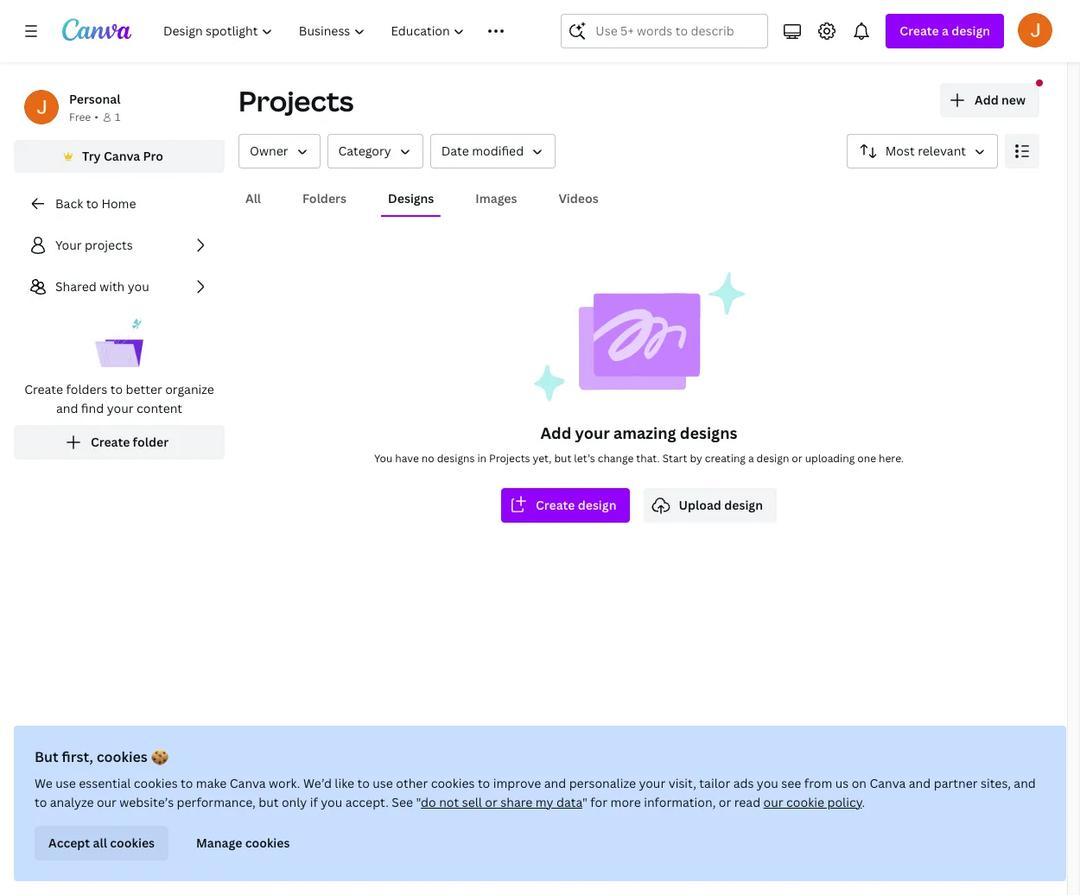 Task type: describe. For each thing, give the bounding box(es) containing it.
try
[[82, 148, 101, 164]]

owner
[[250, 143, 288, 159]]

create a team button
[[14, 798, 225, 832]]

design inside the create a design dropdown button
[[952, 22, 990, 39]]

create folder
[[91, 434, 169, 450]]

that.
[[636, 451, 660, 466]]

try canva pro button
[[14, 140, 225, 173]]

.
[[862, 794, 865, 810]]

Owner button
[[238, 134, 320, 168]]

upload
[[679, 497, 721, 513]]

canva inside button
[[104, 148, 140, 164]]

on
[[852, 775, 867, 791]]

a inside "add your amazing designs you have no designs in projects yet, but let's change that. start by creating a design or uploading one here."
[[748, 451, 754, 466]]

in
[[477, 451, 486, 466]]

our inside we use essential cookies to make canva work. we'd like to use other cookies to improve and personalize your visit, tailor ads you see from us on canva and partner sites, and to analyze our website's performance, but only if you accept. see "
[[97, 794, 117, 810]]

free •
[[69, 110, 98, 124]]

design inside the create design button
[[578, 497, 616, 513]]

try canva pro
[[82, 148, 163, 164]]

my
[[536, 794, 553, 810]]

but first, cookies 🍪 dialog
[[14, 726, 1066, 881]]

images
[[476, 190, 517, 207]]

Category button
[[327, 134, 423, 168]]

we use essential cookies to make canva work. we'd like to use other cookies to improve and personalize your visit, tailor ads you see from us on canva and partner sites, and to analyze our website's performance, but only if you accept. see "
[[35, 775, 1036, 810]]

2 vertical spatial you
[[321, 794, 342, 810]]

do not sell or share my data " for more information, or read our cookie policy .
[[421, 794, 865, 810]]

creating
[[705, 451, 746, 466]]

create a design
[[900, 22, 990, 39]]

create design
[[536, 497, 616, 513]]

from
[[804, 775, 832, 791]]

to right like
[[357, 775, 370, 791]]

date
[[441, 143, 469, 159]]

policy
[[827, 794, 862, 810]]

your inside we use essential cookies to make canva work. we'd like to use other cookies to improve and personalize your visit, tailor ads you see from us on canva and partner sites, and to analyze our website's performance, but only if you accept. see "
[[639, 775, 666, 791]]

create for create design
[[536, 497, 575, 513]]

or inside "add your amazing designs you have no designs in projects yet, but let's change that. start by creating a design or uploading one here."
[[792, 451, 802, 466]]

shared with you link
[[14, 270, 225, 304]]

other
[[396, 775, 428, 791]]

designs
[[388, 190, 434, 207]]

back
[[55, 195, 83, 212]]

you
[[374, 451, 393, 466]]

pro
[[143, 148, 163, 164]]

our cookie policy link
[[763, 794, 862, 810]]

create a team
[[55, 806, 136, 823]]

if
[[310, 794, 318, 810]]

by
[[690, 451, 702, 466]]

essential
[[79, 775, 131, 791]]

do
[[421, 794, 436, 810]]

let's
[[574, 451, 595, 466]]

a for design
[[942, 22, 949, 39]]

personalize
[[569, 775, 636, 791]]

read
[[734, 794, 761, 810]]

create a design button
[[886, 14, 1004, 48]]

here.
[[879, 451, 904, 466]]

your projects
[[55, 237, 133, 253]]

2 horizontal spatial canva
[[870, 775, 906, 791]]

shared with you
[[55, 278, 149, 295]]

like
[[335, 775, 354, 791]]

design inside "add your amazing designs you have no designs in projects yet, but let's change that. start by creating a design or uploading one here."
[[757, 451, 789, 466]]

all
[[93, 835, 107, 851]]

most
[[885, 143, 915, 159]]

partner
[[934, 775, 978, 791]]

personal
[[69, 91, 120, 107]]

your inside "add your amazing designs you have no designs in projects yet, but let's change that. start by creating a design or uploading one here."
[[575, 423, 610, 443]]

but first, cookies 🍪
[[35, 747, 168, 766]]

cookies up the website's
[[134, 775, 178, 791]]

relevant
[[918, 143, 966, 159]]

0 vertical spatial designs
[[680, 423, 737, 443]]

shared
[[55, 278, 97, 295]]

back to home link
[[14, 187, 225, 221]]

accept
[[48, 835, 90, 851]]

2 our from the left
[[763, 794, 783, 810]]

•
[[94, 110, 98, 124]]

modified
[[472, 143, 524, 159]]

to inside create folders to better organize and find your content
[[110, 381, 123, 397]]

upload design
[[679, 497, 763, 513]]

cookies inside accept all cookies 'button'
[[110, 835, 155, 851]]

but
[[35, 747, 58, 766]]

date modified
[[441, 143, 524, 159]]

uploading
[[805, 451, 855, 466]]

back to home
[[55, 195, 136, 212]]

folders button
[[296, 182, 353, 215]]

videos
[[559, 190, 599, 207]]

create for create folder
[[91, 434, 130, 450]]

us
[[835, 775, 849, 791]]

we
[[35, 775, 53, 791]]

data
[[556, 794, 582, 810]]

0 horizontal spatial or
[[485, 794, 498, 810]]

only
[[282, 794, 307, 810]]



Task type: locate. For each thing, give the bounding box(es) containing it.
2 horizontal spatial or
[[792, 451, 802, 466]]

for
[[590, 794, 608, 810]]

1 horizontal spatial use
[[373, 775, 393, 791]]

0 horizontal spatial a
[[97, 806, 104, 823]]

jeremy miller image
[[1018, 13, 1052, 48]]

design down let's
[[578, 497, 616, 513]]

you left see
[[757, 775, 778, 791]]

add inside dropdown button
[[975, 92, 999, 108]]

or
[[792, 451, 802, 466], [485, 794, 498, 810], [719, 794, 731, 810]]

create for create a team
[[55, 806, 94, 823]]

images button
[[469, 182, 524, 215]]

but inside we use essential cookies to make canva work. we'd like to use other cookies to improve and personalize your visit, tailor ads you see from us on canva and partner sites, and to analyze our website's performance, but only if you accept. see "
[[258, 794, 279, 810]]

2 horizontal spatial your
[[639, 775, 666, 791]]

your right find on the left top of the page
[[107, 400, 134, 416]]

our right read
[[763, 794, 783, 810]]

1 horizontal spatial but
[[554, 451, 571, 466]]

yet,
[[533, 451, 552, 466]]

0 horizontal spatial "
[[416, 794, 421, 810]]

0 vertical spatial projects
[[238, 82, 354, 119]]

a inside dropdown button
[[942, 22, 949, 39]]

content
[[136, 400, 182, 416]]

your inside create folders to better organize and find your content
[[107, 400, 134, 416]]

add
[[975, 92, 999, 108], [540, 423, 571, 443]]

see
[[392, 794, 413, 810]]

a
[[942, 22, 949, 39], [748, 451, 754, 466], [97, 806, 104, 823]]

canva right try
[[104, 148, 140, 164]]

find
[[81, 400, 104, 416]]

one
[[857, 451, 876, 466]]

change
[[598, 451, 634, 466]]

designs
[[680, 423, 737, 443], [437, 451, 475, 466]]

and
[[56, 400, 78, 416], [544, 775, 566, 791], [909, 775, 931, 791], [1014, 775, 1036, 791]]

manage cookies
[[196, 835, 290, 851]]

but right yet,
[[554, 451, 571, 466]]

1 vertical spatial designs
[[437, 451, 475, 466]]

1 horizontal spatial add
[[975, 92, 999, 108]]

0 horizontal spatial use
[[56, 775, 76, 791]]

team
[[107, 806, 136, 823]]

0 vertical spatial add
[[975, 92, 999, 108]]

create inside dropdown button
[[900, 22, 939, 39]]

0 horizontal spatial your
[[107, 400, 134, 416]]

we'd
[[303, 775, 332, 791]]

canva right on
[[870, 775, 906, 791]]

accept all cookies button
[[35, 826, 169, 861]]

our
[[97, 794, 117, 810], [763, 794, 783, 810]]

add new button
[[940, 83, 1039, 118]]

1 use from the left
[[56, 775, 76, 791]]

1 vertical spatial projects
[[489, 451, 530, 466]]

to right back
[[86, 195, 98, 212]]

1 vertical spatial a
[[748, 451, 754, 466]]

to left "make"
[[181, 775, 193, 791]]

projects right in
[[489, 451, 530, 466]]

🍪
[[151, 747, 168, 766]]

cookies inside manage cookies button
[[245, 835, 290, 851]]

top level navigation element
[[152, 14, 520, 48], [152, 14, 520, 48]]

1 horizontal spatial designs
[[680, 423, 737, 443]]

your up do not sell or share my data " for more information, or read our cookie policy . in the bottom of the page
[[639, 775, 666, 791]]

your projects link
[[14, 228, 225, 263]]

canva right "make"
[[230, 775, 266, 791]]

0 horizontal spatial designs
[[437, 451, 475, 466]]

create folders to better organize and find your content
[[24, 381, 214, 416]]

cookies up essential
[[96, 747, 148, 766]]

folder
[[133, 434, 169, 450]]

use up 'analyze'
[[56, 775, 76, 791]]

improve
[[493, 775, 541, 791]]

0 horizontal spatial add
[[540, 423, 571, 443]]

all
[[245, 190, 261, 207]]

and right sites,
[[1014, 775, 1036, 791]]

or down tailor
[[719, 794, 731, 810]]

projects inside "add your amazing designs you have no designs in projects yet, but let's change that. start by creating a design or uploading one here."
[[489, 451, 530, 466]]

design left jeremy miller image
[[952, 22, 990, 39]]

and left partner
[[909, 775, 931, 791]]

or right sell
[[485, 794, 498, 810]]

sell
[[462, 794, 482, 810]]

2 vertical spatial your
[[639, 775, 666, 791]]

add up yet,
[[540, 423, 571, 443]]

1 horizontal spatial "
[[582, 794, 587, 810]]

you right if at the bottom
[[321, 794, 342, 810]]

2 use from the left
[[373, 775, 393, 791]]

manage
[[196, 835, 242, 851]]

and up my
[[544, 775, 566, 791]]

free
[[69, 110, 91, 124]]

most relevant
[[885, 143, 966, 159]]

1 horizontal spatial or
[[719, 794, 731, 810]]

use
[[56, 775, 76, 791], [373, 775, 393, 791]]

projects up the owner button
[[238, 82, 354, 119]]

1 horizontal spatial a
[[748, 451, 754, 466]]

performance,
[[177, 794, 256, 810]]

you inside shared with you link
[[128, 278, 149, 295]]

but down work.
[[258, 794, 279, 810]]

2 horizontal spatial a
[[942, 22, 949, 39]]

cookie
[[786, 794, 824, 810]]

list containing your projects
[[14, 228, 225, 460]]

0 vertical spatial a
[[942, 22, 949, 39]]

website's
[[120, 794, 174, 810]]

you right with
[[128, 278, 149, 295]]

our down essential
[[97, 794, 117, 810]]

and left find on the left top of the page
[[56, 400, 78, 416]]

have
[[395, 451, 419, 466]]

tailor
[[699, 775, 730, 791]]

2 " from the left
[[582, 794, 587, 810]]

trash link
[[14, 847, 225, 881]]

0 horizontal spatial you
[[128, 278, 149, 295]]

1 horizontal spatial projects
[[489, 451, 530, 466]]

0 horizontal spatial but
[[258, 794, 279, 810]]

a for team
[[97, 806, 104, 823]]

list
[[14, 228, 225, 460]]

1 horizontal spatial you
[[321, 794, 342, 810]]

0 vertical spatial you
[[128, 278, 149, 295]]

Date modified button
[[430, 134, 556, 168]]

create folder button
[[14, 425, 225, 460]]

but inside "add your amazing designs you have no designs in projects yet, but let's change that. start by creating a design or uploading one here."
[[554, 451, 571, 466]]

design right creating
[[757, 451, 789, 466]]

Sort by button
[[847, 134, 998, 168]]

design
[[952, 22, 990, 39], [757, 451, 789, 466], [578, 497, 616, 513], [724, 497, 763, 513]]

manage cookies button
[[182, 826, 304, 861]]

to left better
[[110, 381, 123, 397]]

1 horizontal spatial your
[[575, 423, 610, 443]]

no
[[422, 451, 434, 466]]

folders
[[66, 381, 107, 397]]

" inside we use essential cookies to make canva work. we'd like to use other cookies to improve and personalize your visit, tailor ads you see from us on canva and partner sites, and to analyze our website's performance, but only if you accept. see "
[[416, 794, 421, 810]]

you
[[128, 278, 149, 295], [757, 775, 778, 791], [321, 794, 342, 810]]

folders
[[302, 190, 347, 207]]

to down we
[[35, 794, 47, 810]]

create for create folders to better organize and find your content
[[24, 381, 63, 397]]

0 horizontal spatial our
[[97, 794, 117, 810]]

to
[[86, 195, 98, 212], [110, 381, 123, 397], [181, 775, 193, 791], [357, 775, 370, 791], [478, 775, 490, 791], [35, 794, 47, 810]]

designs left in
[[437, 451, 475, 466]]

designs up by
[[680, 423, 737, 443]]

2 horizontal spatial you
[[757, 775, 778, 791]]

1 our from the left
[[97, 794, 117, 810]]

information,
[[644, 794, 716, 810]]

projects
[[238, 82, 354, 119], [489, 451, 530, 466]]

use up accept.
[[373, 775, 393, 791]]

make
[[196, 775, 227, 791]]

1 " from the left
[[416, 794, 421, 810]]

accept.
[[345, 794, 389, 810]]

cookies down team
[[110, 835, 155, 851]]

canva
[[104, 148, 140, 164], [230, 775, 266, 791], [870, 775, 906, 791]]

1 vertical spatial you
[[757, 775, 778, 791]]

None search field
[[561, 14, 768, 48]]

to up sell
[[478, 775, 490, 791]]

create
[[900, 22, 939, 39], [24, 381, 63, 397], [91, 434, 130, 450], [536, 497, 575, 513], [55, 806, 94, 823]]

"
[[416, 794, 421, 810], [582, 794, 587, 810]]

a left team
[[97, 806, 104, 823]]

accept all cookies
[[48, 835, 155, 851]]

upload design button
[[644, 488, 777, 523]]

better
[[126, 381, 162, 397]]

0 vertical spatial but
[[554, 451, 571, 466]]

0 vertical spatial your
[[107, 400, 134, 416]]

1 vertical spatial but
[[258, 794, 279, 810]]

Search search field
[[596, 15, 734, 48]]

1 horizontal spatial our
[[763, 794, 783, 810]]

sites,
[[981, 775, 1011, 791]]

cookies up not
[[431, 775, 475, 791]]

organize
[[165, 381, 214, 397]]

trash
[[55, 855, 87, 872]]

and inside create folders to better organize and find your content
[[56, 400, 78, 416]]

1 vertical spatial your
[[575, 423, 610, 443]]

create for create a design
[[900, 22, 939, 39]]

add inside "add your amazing designs you have no designs in projects yet, but let's change that. start by creating a design or uploading one here."
[[540, 423, 571, 443]]

designs button
[[381, 182, 441, 215]]

with
[[99, 278, 125, 295]]

your up let's
[[575, 423, 610, 443]]

a right creating
[[748, 451, 754, 466]]

a inside button
[[97, 806, 104, 823]]

a up add new dropdown button
[[942, 22, 949, 39]]

amazing
[[614, 423, 676, 443]]

1 vertical spatial add
[[540, 423, 571, 443]]

design right the 'upload'
[[724, 497, 763, 513]]

1 horizontal spatial canva
[[230, 775, 266, 791]]

add for your
[[540, 423, 571, 443]]

your
[[107, 400, 134, 416], [575, 423, 610, 443], [639, 775, 666, 791]]

add for new
[[975, 92, 999, 108]]

category
[[338, 143, 391, 159]]

home
[[101, 195, 136, 212]]

cookies right manage on the left of page
[[245, 835, 290, 851]]

or left the "uploading"
[[792, 451, 802, 466]]

" left for
[[582, 794, 587, 810]]

create inside create folders to better organize and find your content
[[24, 381, 63, 397]]

2 vertical spatial a
[[97, 806, 104, 823]]

design inside upload design button
[[724, 497, 763, 513]]

add left new
[[975, 92, 999, 108]]

start
[[662, 451, 687, 466]]

to inside back to home link
[[86, 195, 98, 212]]

visit,
[[668, 775, 696, 791]]

0 horizontal spatial canva
[[104, 148, 140, 164]]

0 horizontal spatial projects
[[238, 82, 354, 119]]

" right see
[[416, 794, 421, 810]]

all button
[[238, 182, 268, 215]]

cookies
[[96, 747, 148, 766], [134, 775, 178, 791], [431, 775, 475, 791], [110, 835, 155, 851], [245, 835, 290, 851]]



Task type: vqa. For each thing, say whether or not it's contained in the screenshot.
GenericName icon in the top right of the page
no



